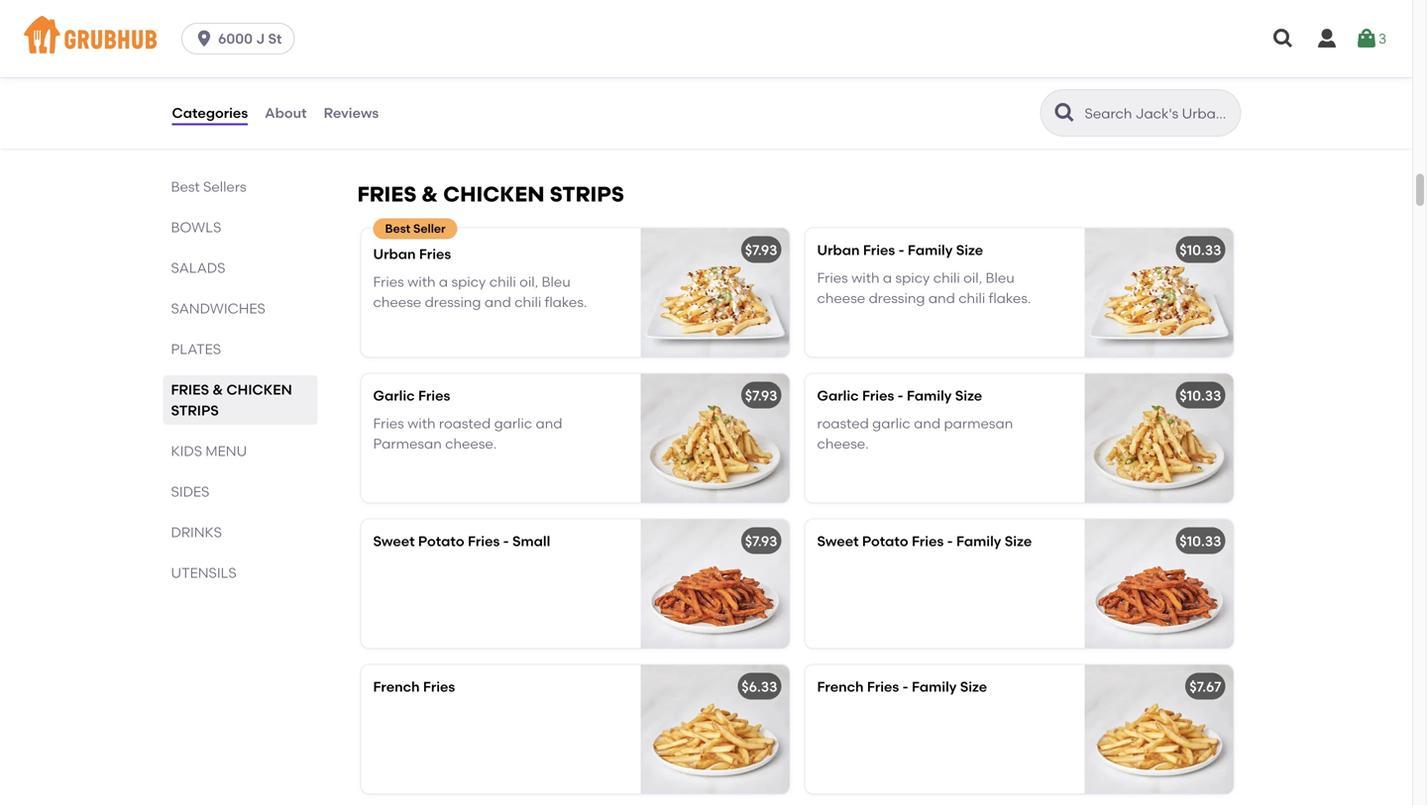 Task type: locate. For each thing, give the bounding box(es) containing it.
1 potato from the left
[[418, 533, 464, 550]]

$7.93
[[745, 242, 778, 259], [745, 387, 778, 404], [745, 533, 778, 550]]

2 cheese. from the left
[[817, 436, 869, 452]]

chargrilled
[[817, 53, 893, 70]]

1 $7.93 from the top
[[745, 242, 778, 259]]

1 horizontal spatial oil,
[[817, 93, 836, 110]]

0 horizontal spatial of
[[493, 73, 506, 90]]

& up seller
[[422, 182, 438, 207]]

cheese down urban fries
[[373, 294, 421, 311]]

spicy for urban fries
[[451, 274, 486, 291]]

flakes.
[[989, 290, 1031, 307], [545, 294, 587, 311]]

cranberry
[[463, 93, 529, 110]]

2 roasted from the left
[[817, 415, 869, 432]]

choice inside chargrilled chicken (6 oz.) seasoned with lemon, thyme, garlic, and olive oil, served with choice of (2) sides.
[[919, 93, 964, 110]]

1 horizontal spatial spicy
[[895, 270, 930, 287]]

1 horizontal spatial best
[[385, 221, 410, 236]]

$6.33
[[742, 679, 778, 696]]

fries with a spicy chili oil, bleu cheese dressing and chili flakes. for urban fries - family size
[[817, 270, 1031, 307]]

french fries
[[373, 679, 455, 696]]

fries up best seller
[[357, 182, 417, 207]]

best left sellers
[[171, 178, 200, 195]]

3 $7.93 from the top
[[745, 533, 778, 550]]

a down urban fries - family size
[[883, 270, 892, 287]]

strips up the kids
[[171, 402, 219, 419]]

2 $10.33 from the top
[[1180, 387, 1222, 404]]

fries & chicken strips
[[357, 182, 624, 207], [171, 382, 292, 419]]

1 vertical spatial strips
[[171, 402, 219, 419]]

best up urban fries
[[385, 221, 410, 236]]

1 vertical spatial &
[[212, 382, 223, 398]]

6000 j st
[[218, 30, 282, 47]]

0 vertical spatial &
[[422, 182, 438, 207]]

0 horizontal spatial chicken
[[226, 382, 292, 398]]

fries down "plates"
[[171, 382, 209, 398]]

svg image
[[1355, 27, 1379, 51]]

1 horizontal spatial a
[[883, 270, 892, 287]]

0 horizontal spatial sweet
[[373, 533, 415, 550]]

0 vertical spatial strips
[[550, 182, 624, 207]]

roasted down garlic fries - family size
[[817, 415, 869, 432]]

1 horizontal spatial dressing
[[869, 290, 925, 307]]

cheese.
[[445, 436, 497, 452], [817, 436, 869, 452]]

chicken
[[896, 53, 948, 70]]

0 vertical spatial fries
[[357, 182, 417, 207]]

0 horizontal spatial cheese
[[373, 294, 421, 311]]

0 horizontal spatial a
[[439, 274, 448, 291]]

0 horizontal spatial cheese.
[[445, 436, 497, 452]]

thyme,
[[898, 73, 944, 90]]

spicy for urban fries - family size
[[895, 270, 930, 287]]

dressing down urban fries
[[425, 294, 481, 311]]

dressing
[[869, 290, 925, 307], [425, 294, 481, 311]]

1 horizontal spatial french
[[817, 679, 864, 696]]

best for best seller
[[385, 221, 410, 236]]

0 vertical spatial $7.93
[[745, 242, 778, 259]]

fries with a spicy chili oil, bleu cheese dressing and chili flakes. for urban fries
[[373, 274, 587, 311]]

dressing down urban fries - family size
[[869, 290, 925, 307]]

1 horizontal spatial sweet
[[817, 533, 859, 550]]

2 garlic from the left
[[817, 387, 859, 404]]

1 horizontal spatial fries & chicken strips
[[357, 182, 624, 207]]

spicy
[[895, 270, 930, 287], [451, 274, 486, 291]]

2 horizontal spatial oil,
[[964, 270, 982, 287]]

fries & chicken strips up menu
[[171, 382, 292, 419]]

1 vertical spatial chicken
[[226, 382, 292, 398]]

garlic inside "fries with roasted garlic and parmesan cheese."
[[494, 415, 532, 432]]

1 horizontal spatial fries
[[357, 182, 417, 207]]

and inside roasted garlic and parmesan cheese.
[[914, 415, 941, 432]]

of down garlic,
[[968, 93, 981, 110]]

kids
[[171, 443, 202, 460]]

potato
[[418, 533, 464, 550], [862, 533, 909, 550]]

0 horizontal spatial bleu
[[542, 274, 571, 291]]

family
[[908, 242, 953, 259], [907, 387, 952, 404], [956, 533, 1001, 550], [912, 679, 957, 696]]

1 garlic from the left
[[494, 415, 532, 432]]

j
[[256, 30, 265, 47]]

0 horizontal spatial fries with a spicy chili oil, bleu cheese dressing and chili flakes.
[[373, 274, 587, 311]]

1 vertical spatial choice
[[919, 93, 964, 110]]

oven
[[373, 53, 409, 70]]

strips
[[550, 182, 624, 207], [171, 402, 219, 419]]

cheese. down garlic fries - family size
[[817, 436, 869, 452]]

chicken up menu
[[226, 382, 292, 398]]

0 horizontal spatial &
[[212, 382, 223, 398]]

sides.
[[1005, 93, 1043, 110]]

lemon,
[[849, 73, 894, 90]]

urban fries - family size image
[[1085, 228, 1233, 357]]

1 horizontal spatial flakes.
[[989, 290, 1031, 307]]

1 vertical spatial of
[[968, 93, 981, 110]]

of up the 'cranberry'
[[493, 73, 506, 90]]

0 horizontal spatial choice
[[444, 73, 489, 90]]

fries inside fries & chicken strips
[[171, 382, 209, 398]]

st
[[268, 30, 282, 47]]

sweet potato fries - family size image
[[1085, 520, 1233, 649]]

sweet
[[373, 533, 415, 550], [817, 533, 859, 550]]

0 vertical spatial $10.33
[[1180, 242, 1222, 259]]

oven roasted turkey, 6 oz white meat with choice of (2) sides and house-made cranberry sauce.
[[373, 53, 594, 110]]

urban
[[817, 242, 860, 259], [373, 246, 416, 262]]

0 vertical spatial best
[[171, 178, 200, 195]]

reviews
[[324, 104, 379, 121]]

(2) left sides.
[[984, 93, 1002, 110]]

size for urban fries - family size
[[956, 242, 983, 259]]

chili
[[933, 270, 960, 287], [489, 274, 516, 291], [959, 290, 985, 307], [515, 294, 541, 311]]

roasted
[[412, 53, 468, 70]]

family for french fries - family size
[[912, 679, 957, 696]]

1 horizontal spatial bleu
[[986, 270, 1015, 287]]

cheese for urban fries
[[373, 294, 421, 311]]

1 $10.33 from the top
[[1180, 242, 1222, 259]]

potato for sweet potato fries - small
[[418, 533, 464, 550]]

fries
[[357, 182, 417, 207], [171, 382, 209, 398]]

and
[[567, 73, 594, 90], [992, 73, 1019, 90], [929, 290, 955, 307], [485, 294, 511, 311], [536, 415, 562, 432], [914, 415, 941, 432]]

salads
[[171, 260, 225, 277]]

$7.67
[[1190, 679, 1222, 696]]

best
[[171, 178, 200, 195], [385, 221, 410, 236]]

roasted down garlic fries
[[439, 415, 491, 432]]

0 horizontal spatial roasted
[[439, 415, 491, 432]]

fries & chicken strips up seller
[[357, 182, 624, 207]]

bleu for urban fries
[[542, 274, 571, 291]]

with inside "fries with roasted garlic and parmesan cheese."
[[407, 415, 436, 432]]

with up parmesan
[[407, 415, 436, 432]]

fries
[[863, 242, 895, 259], [419, 246, 451, 262], [817, 270, 848, 287], [373, 274, 404, 291], [418, 387, 450, 404], [862, 387, 894, 404], [373, 415, 404, 432], [468, 533, 500, 550], [912, 533, 944, 550], [423, 679, 455, 696], [867, 679, 899, 696]]

1 roasted from the left
[[439, 415, 491, 432]]

0 horizontal spatial svg image
[[194, 29, 214, 49]]

garlic fries image
[[641, 374, 789, 503]]

fries with a spicy chili oil, bleu cheese dressing and chili flakes.
[[817, 270, 1031, 307], [373, 274, 587, 311]]

family for garlic fries - family size
[[907, 387, 952, 404]]

&
[[422, 182, 438, 207], [212, 382, 223, 398]]

1 horizontal spatial (2)
[[984, 93, 1002, 110]]

urban for urban fries - family size
[[817, 242, 860, 259]]

2 vertical spatial $7.93
[[745, 533, 778, 550]]

0 horizontal spatial french
[[373, 679, 420, 696]]

fries with a spicy chili oil, bleu cheese dressing and chili flakes. down urban fries
[[373, 274, 587, 311]]

fries inside "fries with roasted garlic and parmesan cheese."
[[373, 415, 404, 432]]

(2) down 6
[[509, 73, 527, 90]]

of inside chargrilled chicken (6 oz.) seasoned with lemon, thyme, garlic, and olive oil, served with choice of (2) sides.
[[968, 93, 981, 110]]

lemon thyme chicken plate image
[[1085, 11, 1233, 140]]

with
[[413, 73, 441, 90], [817, 73, 845, 90], [887, 93, 916, 110], [852, 270, 880, 287], [407, 274, 436, 291], [407, 415, 436, 432]]

oil,
[[817, 93, 836, 110], [964, 270, 982, 287], [520, 274, 538, 291]]

1 horizontal spatial &
[[422, 182, 438, 207]]

chicken up seller
[[443, 182, 545, 207]]

1 horizontal spatial cheese
[[817, 290, 865, 307]]

$10.33
[[1180, 242, 1222, 259], [1180, 387, 1222, 404], [1180, 533, 1222, 550]]

0 horizontal spatial spicy
[[451, 274, 486, 291]]

1 horizontal spatial strips
[[550, 182, 624, 207]]

about
[[265, 104, 307, 121]]

0 vertical spatial (2)
[[509, 73, 527, 90]]

2 potato from the left
[[862, 533, 909, 550]]

sides
[[530, 73, 564, 90]]

1 horizontal spatial urban
[[817, 242, 860, 259]]

0 horizontal spatial flakes.
[[545, 294, 587, 311]]

garlic inside roasted garlic and parmesan cheese.
[[872, 415, 911, 432]]

0 horizontal spatial (2)
[[509, 73, 527, 90]]

1 horizontal spatial chicken
[[443, 182, 545, 207]]

with up made
[[413, 73, 441, 90]]

garlic for garlic fries
[[373, 387, 415, 404]]

1 vertical spatial $10.33
[[1180, 387, 1222, 404]]

menu
[[206, 443, 247, 460]]

oil, for urban fries
[[520, 274, 538, 291]]

dressing for urban fries
[[425, 294, 481, 311]]

1 vertical spatial fries
[[171, 382, 209, 398]]

family for urban fries - family size
[[908, 242, 953, 259]]

choice
[[444, 73, 489, 90], [919, 93, 964, 110]]

cheese down urban fries - family size
[[817, 290, 865, 307]]

garlic up roasted garlic and parmesan cheese. on the bottom right of the page
[[817, 387, 859, 404]]

chicken inside fries & chicken strips
[[226, 382, 292, 398]]

- for garlic
[[898, 387, 904, 404]]

0 horizontal spatial dressing
[[425, 294, 481, 311]]

1 horizontal spatial of
[[968, 93, 981, 110]]

0 vertical spatial of
[[493, 73, 506, 90]]

fries with a spicy chili oil, bleu cheese dressing and chili flakes. down urban fries - family size
[[817, 270, 1031, 307]]

a down urban fries
[[439, 274, 448, 291]]

1 garlic from the left
[[373, 387, 415, 404]]

0 horizontal spatial fries & chicken strips
[[171, 382, 292, 419]]

1 vertical spatial (2)
[[984, 93, 1002, 110]]

& down "plates"
[[212, 382, 223, 398]]

1 vertical spatial best
[[385, 221, 410, 236]]

with down urban fries - family size
[[852, 270, 880, 287]]

1 french from the left
[[373, 679, 420, 696]]

served
[[839, 93, 884, 110]]

2 garlic from the left
[[872, 415, 911, 432]]

choice down thyme,
[[919, 93, 964, 110]]

(2)
[[509, 73, 527, 90], [984, 93, 1002, 110]]

1 horizontal spatial roasted
[[817, 415, 869, 432]]

(2) inside oven roasted turkey, 6 oz white meat with choice of (2) sides and house-made cranberry sauce.
[[509, 73, 527, 90]]

-
[[899, 242, 904, 259], [898, 387, 904, 404], [503, 533, 509, 550], [947, 533, 953, 550], [903, 679, 908, 696]]

small
[[512, 533, 550, 550]]

0 horizontal spatial best
[[171, 178, 200, 195]]

and inside chargrilled chicken (6 oz.) seasoned with lemon, thyme, garlic, and olive oil, served with choice of (2) sides.
[[992, 73, 1019, 90]]

0 horizontal spatial garlic
[[373, 387, 415, 404]]

(2) inside chargrilled chicken (6 oz.) seasoned with lemon, thyme, garlic, and olive oil, served with choice of (2) sides.
[[984, 93, 1002, 110]]

1 horizontal spatial potato
[[862, 533, 909, 550]]

with down urban fries
[[407, 274, 436, 291]]

cheese. inside "fries with roasted garlic and parmesan cheese."
[[445, 436, 497, 452]]

of inside oven roasted turkey, 6 oz white meat with choice of (2) sides and house-made cranberry sauce.
[[493, 73, 506, 90]]

bleu for urban fries - family size
[[986, 270, 1015, 287]]

svg image
[[1272, 27, 1295, 51], [1315, 27, 1339, 51], [194, 29, 214, 49]]

1 horizontal spatial choice
[[919, 93, 964, 110]]

1 horizontal spatial cheese.
[[817, 436, 869, 452]]

french fries - family size image
[[1085, 665, 1233, 794]]

cheese
[[817, 290, 865, 307], [373, 294, 421, 311]]

house-
[[373, 93, 420, 110]]

of
[[493, 73, 506, 90], [968, 93, 981, 110]]

2 vertical spatial $10.33
[[1180, 533, 1222, 550]]

flakes. for urban fries
[[545, 294, 587, 311]]

2 $7.93 from the top
[[745, 387, 778, 404]]

bleu
[[986, 270, 1015, 287], [542, 274, 571, 291]]

1 vertical spatial $7.93
[[745, 387, 778, 404]]

categories button
[[171, 77, 249, 149]]

0 horizontal spatial garlic
[[494, 415, 532, 432]]

0 horizontal spatial potato
[[418, 533, 464, 550]]

fries with roasted garlic and parmesan cheese.
[[373, 415, 562, 452]]

french
[[373, 679, 420, 696], [817, 679, 864, 696]]

0 horizontal spatial oil,
[[520, 274, 538, 291]]

sellers
[[203, 178, 246, 195]]

roasted
[[439, 415, 491, 432], [817, 415, 869, 432]]

strips down sauce.
[[550, 182, 624, 207]]

1 horizontal spatial fries with a spicy chili oil, bleu cheese dressing and chili flakes.
[[817, 270, 1031, 307]]

garlic fries - family size
[[817, 387, 982, 404]]

seller
[[413, 221, 446, 236]]

with down thyme,
[[887, 93, 916, 110]]

cheese for urban fries - family size
[[817, 290, 865, 307]]

2 sweet from the left
[[817, 533, 859, 550]]

garlic,
[[947, 73, 989, 90]]

1 horizontal spatial garlic
[[872, 415, 911, 432]]

0 vertical spatial choice
[[444, 73, 489, 90]]

1 horizontal spatial garlic
[[817, 387, 859, 404]]

oil, for urban fries - family size
[[964, 270, 982, 287]]

0 horizontal spatial urban
[[373, 246, 416, 262]]

chicken
[[443, 182, 545, 207], [226, 382, 292, 398]]

0 horizontal spatial strips
[[171, 402, 219, 419]]

1 horizontal spatial svg image
[[1272, 27, 1295, 51]]

cheese. right parmesan
[[445, 436, 497, 452]]

best seller
[[385, 221, 446, 236]]

1 sweet from the left
[[373, 533, 415, 550]]

3 $10.33 from the top
[[1180, 533, 1222, 550]]

choice down roasted
[[444, 73, 489, 90]]

0 horizontal spatial fries
[[171, 382, 209, 398]]

size
[[956, 242, 983, 259], [955, 387, 982, 404], [1005, 533, 1032, 550], [960, 679, 987, 696]]

garlic
[[373, 387, 415, 404], [817, 387, 859, 404]]

garlic up parmesan
[[373, 387, 415, 404]]

2 french from the left
[[817, 679, 864, 696]]

urban fries
[[373, 246, 451, 262]]

a
[[883, 270, 892, 287], [439, 274, 448, 291]]

1 cheese. from the left
[[445, 436, 497, 452]]

svg image inside 6000 j st button
[[194, 29, 214, 49]]



Task type: describe. For each thing, give the bounding box(es) containing it.
$7.93 for sweet potato fries - small image in the bottom of the page
[[745, 533, 778, 550]]

6000
[[218, 30, 253, 47]]

seasoned
[[994, 53, 1059, 70]]

utensils
[[171, 565, 237, 582]]

6
[[520, 53, 529, 70]]

$10.33 for roasted garlic and parmesan cheese.
[[1180, 387, 1222, 404]]

reviews button
[[323, 77, 380, 149]]

parmesan
[[944, 415, 1013, 432]]

french fries - family size
[[817, 679, 987, 696]]

best for best sellers
[[171, 178, 200, 195]]

garlic fries
[[373, 387, 450, 404]]

roasted inside roasted garlic and parmesan cheese.
[[817, 415, 869, 432]]

roasted inside "fries with roasted garlic and parmesan cheese."
[[439, 415, 491, 432]]

with down chargrilled
[[817, 73, 845, 90]]

3 button
[[1355, 21, 1387, 56]]

cheese. inside roasted garlic and parmesan cheese.
[[817, 436, 869, 452]]

search icon image
[[1053, 101, 1077, 125]]

potato for sweet potato fries - family size
[[862, 533, 909, 550]]

garlic for garlic fries - family size
[[817, 387, 859, 404]]

main navigation navigation
[[0, 0, 1412, 77]]

drinks
[[171, 524, 222, 541]]

oven roasted turkey, 6 oz white meat with choice of (2) sides and house-made cranberry sauce. button
[[361, 11, 789, 140]]

1 vertical spatial fries & chicken strips
[[171, 382, 292, 419]]

strips inside fries & chicken strips
[[171, 402, 219, 419]]

urban fries - family size
[[817, 242, 983, 259]]

0 vertical spatial chicken
[[443, 182, 545, 207]]

oil, inside chargrilled chicken (6 oz.) seasoned with lemon, thyme, garlic, and olive oil, served with choice of (2) sides.
[[817, 93, 836, 110]]

- for urban
[[899, 242, 904, 259]]

size for garlic fries - family size
[[955, 387, 982, 404]]

french fries image
[[641, 665, 789, 794]]

2 horizontal spatial svg image
[[1315, 27, 1339, 51]]

chargrilled chicken (6 oz.) seasoned with lemon, thyme, garlic, and olive oil, served with choice of (2) sides. button
[[805, 11, 1233, 140]]

with inside oven roasted turkey, 6 oz white meat with choice of (2) sides and house-made cranberry sauce.
[[413, 73, 441, 90]]

urban for urban fries
[[373, 246, 416, 262]]

6000 j st button
[[181, 23, 303, 55]]

meat
[[373, 73, 409, 90]]

$10.33 for fries with a spicy chili oil, bleu cheese dressing and chili flakes.
[[1180, 242, 1222, 259]]

choice inside oven roasted turkey, 6 oz white meat with choice of (2) sides and house-made cranberry sauce.
[[444, 73, 489, 90]]

turkey,
[[471, 53, 517, 70]]

sides
[[171, 484, 210, 501]]

3
[[1379, 30, 1387, 47]]

oz.)
[[968, 53, 991, 70]]

dressing for urban fries - family size
[[869, 290, 925, 307]]

sweet potato fries - family size
[[817, 533, 1032, 550]]

plates
[[171, 341, 221, 358]]

sauce.
[[532, 93, 576, 110]]

flakes. for urban fries - family size
[[989, 290, 1031, 307]]

& inside fries & chicken strips
[[212, 382, 223, 398]]

sweet potato fries - small
[[373, 533, 550, 550]]

sweet for sweet potato fries - family size
[[817, 533, 859, 550]]

and inside oven roasted turkey, 6 oz white meat with choice of (2) sides and house-made cranberry sauce.
[[567, 73, 594, 90]]

made
[[420, 93, 459, 110]]

(6
[[951, 53, 964, 70]]

a for urban fries
[[439, 274, 448, 291]]

kids menu
[[171, 443, 247, 460]]

size for french fries - family size
[[960, 679, 987, 696]]

and inside "fries with roasted garlic and parmesan cheese."
[[536, 415, 562, 432]]

0 vertical spatial fries & chicken strips
[[357, 182, 624, 207]]

french for french fries - family size
[[817, 679, 864, 696]]

olive
[[1022, 73, 1053, 90]]

sandwiches
[[171, 300, 265, 317]]

best sellers
[[171, 178, 246, 195]]

roasted garlic and parmesan cheese.
[[817, 415, 1013, 452]]

white
[[550, 53, 590, 70]]

urban fries image
[[641, 228, 789, 357]]

about button
[[264, 77, 308, 149]]

chargrilled chicken (6 oz.) seasoned with lemon, thyme, garlic, and olive oil, served with choice of (2) sides.
[[817, 53, 1059, 110]]

Search Jack's Urban Eats search field
[[1083, 104, 1234, 123]]

sweet for sweet potato fries - small
[[373, 533, 415, 550]]

french for french fries
[[373, 679, 420, 696]]

a for urban fries - family size
[[883, 270, 892, 287]]

parmesan
[[373, 436, 442, 452]]

sweet potato fries - small image
[[641, 520, 789, 649]]

categories
[[172, 104, 248, 121]]

$7.93 for garlic fries image
[[745, 387, 778, 404]]

oz
[[532, 53, 547, 70]]

- for french
[[903, 679, 908, 696]]

garlic fries - family size image
[[1085, 374, 1233, 503]]

bowls
[[171, 219, 221, 236]]

oven roasted turkey plate image
[[641, 11, 789, 140]]



Task type: vqa. For each thing, say whether or not it's contained in the screenshot.
1st Purple
no



